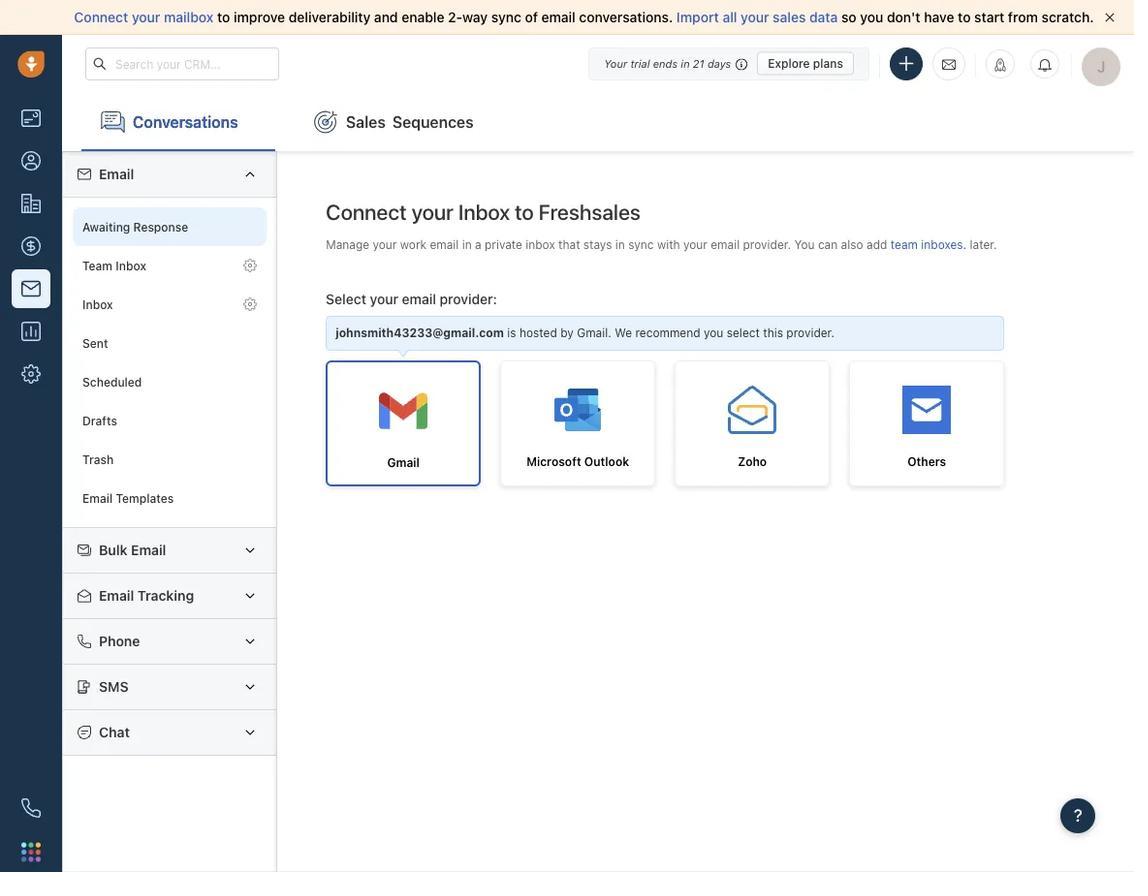 Task type: locate. For each thing, give the bounding box(es) containing it.
0 horizontal spatial sync
[[491, 9, 521, 25]]

outlook
[[584, 454, 629, 468]]

provider. left you
[[743, 238, 791, 251]]

your trial ends in 21 days
[[604, 57, 731, 70]]

awaiting response
[[82, 220, 188, 234]]

email
[[541, 9, 576, 25], [430, 238, 459, 251], [711, 238, 740, 251], [402, 291, 436, 307]]

to up inbox
[[515, 199, 534, 224]]

email for email tracking
[[99, 588, 134, 604]]

your for connect your inbox to freshsales
[[411, 199, 454, 224]]

manage your work email in a private inbox that stays in sync with your email provider. you can also add team inboxes. later.
[[326, 238, 997, 251]]

inbox
[[458, 199, 510, 224], [116, 259, 146, 272], [82, 297, 113, 311]]

you left select
[[704, 326, 723, 340]]

1 horizontal spatial inbox
[[116, 259, 146, 272]]

team
[[891, 238, 918, 251]]

sales sequences link
[[295, 93, 493, 151]]

bulk
[[99, 542, 127, 558]]

phone
[[99, 633, 140, 649]]

email up phone
[[99, 588, 134, 604]]

ends
[[653, 57, 678, 70]]

hosted
[[519, 326, 557, 340]]

sent link
[[73, 324, 267, 363]]

sync left with
[[628, 238, 654, 251]]

that
[[558, 238, 580, 251]]

way
[[462, 9, 488, 25]]

team inbox
[[82, 259, 146, 272]]

email down trash
[[82, 491, 113, 505]]

your right select
[[370, 291, 398, 307]]

email up awaiting
[[99, 166, 134, 182]]

email for email templates
[[82, 491, 113, 505]]

plans
[[813, 57, 843, 70]]

1 vertical spatial sync
[[628, 238, 654, 251]]

all
[[723, 9, 737, 25]]

conversations link
[[81, 93, 275, 151]]

to right mailbox
[[217, 9, 230, 25]]

inbox right 'team' on the top of the page
[[116, 259, 146, 272]]

0 horizontal spatial to
[[217, 9, 230, 25]]

add
[[867, 238, 887, 251]]

1 horizontal spatial you
[[860, 9, 883, 25]]

1 horizontal spatial connect
[[326, 199, 407, 224]]

conversations.
[[579, 9, 673, 25]]

drafts
[[82, 414, 117, 427]]

others
[[907, 454, 946, 468]]

a
[[475, 238, 481, 251]]

and
[[374, 9, 398, 25]]

sales
[[773, 9, 806, 25]]

gmail.
[[577, 326, 611, 340]]

inbox up a
[[458, 199, 510, 224]]

your up work
[[411, 199, 454, 224]]

have
[[924, 9, 954, 25]]

email up johnsmith43233@gmail.com
[[402, 291, 436, 307]]

connect for connect your mailbox to improve deliverability and enable 2-way sync of email conversations. import all your sales data so you don't have to start from scratch.
[[74, 9, 128, 25]]

select
[[727, 326, 760, 340]]

1 vertical spatial connect
[[326, 199, 407, 224]]

trash link
[[73, 440, 267, 479]]

import
[[676, 9, 719, 25]]

sequences
[[392, 113, 474, 131]]

0 horizontal spatial connect
[[74, 9, 128, 25]]

sync left of
[[491, 9, 521, 25]]

your left work
[[373, 238, 397, 251]]

zoho
[[738, 454, 767, 468]]

0 vertical spatial provider.
[[743, 238, 791, 251]]

email right with
[[711, 238, 740, 251]]

this
[[763, 326, 783, 340]]

to left start
[[958, 9, 971, 25]]

start
[[974, 9, 1004, 25]]

email right work
[[430, 238, 459, 251]]

0 vertical spatial connect
[[74, 9, 128, 25]]

0 vertical spatial sync
[[491, 9, 521, 25]]

0 horizontal spatial you
[[704, 326, 723, 340]]

your left mailbox
[[132, 9, 160, 25]]

2 horizontal spatial in
[[681, 57, 690, 70]]

conversations
[[133, 113, 238, 131]]

what's new image
[[994, 58, 1007, 72]]

sms
[[99, 679, 129, 695]]

explore plans link
[[757, 52, 854, 75]]

email templates link
[[73, 479, 267, 518]]

with
[[657, 238, 680, 251]]

1 horizontal spatial sync
[[628, 238, 654, 251]]

0 vertical spatial you
[[860, 9, 883, 25]]

tab list
[[62, 93, 1134, 151]]

1 horizontal spatial to
[[515, 199, 534, 224]]

mailbox
[[164, 9, 214, 25]]

your for manage your work email in a private inbox that stays in sync with your email provider. you can also add team inboxes. later.
[[373, 238, 397, 251]]

is
[[507, 326, 516, 340]]

0 horizontal spatial inbox
[[82, 297, 113, 311]]

in left 21 on the right top
[[681, 57, 690, 70]]

email
[[99, 166, 134, 182], [82, 491, 113, 505], [131, 542, 166, 558], [99, 588, 134, 604]]

explore plans
[[768, 57, 843, 70]]

you right 'so'
[[860, 9, 883, 25]]

your for select your email provider:
[[370, 291, 398, 307]]

1 vertical spatial provider.
[[786, 326, 835, 340]]

connect your mailbox to improve deliverability and enable 2-way sync of email conversations. import all your sales data so you don't have to start from scratch.
[[74, 9, 1094, 25]]

trial
[[630, 57, 650, 70]]

to
[[217, 9, 230, 25], [958, 9, 971, 25], [515, 199, 534, 224]]

0 horizontal spatial in
[[462, 238, 472, 251]]

connect your mailbox link
[[74, 9, 217, 25]]

in right stays
[[615, 238, 625, 251]]

deliverability
[[289, 9, 371, 25]]

connect up manage
[[326, 199, 407, 224]]

sync
[[491, 9, 521, 25], [628, 238, 654, 251]]

in left a
[[462, 238, 472, 251]]

your
[[604, 57, 627, 70]]

0 vertical spatial inbox
[[458, 199, 510, 224]]

your
[[132, 9, 160, 25], [741, 9, 769, 25], [411, 199, 454, 224], [373, 238, 397, 251], [683, 238, 707, 251], [370, 291, 398, 307]]

of
[[525, 9, 538, 25]]

provider. right this
[[786, 326, 835, 340]]

to for improve
[[217, 9, 230, 25]]

connect for connect your inbox to freshsales
[[326, 199, 407, 224]]

connect left mailbox
[[74, 9, 128, 25]]

response
[[133, 220, 188, 234]]

inbox down 'team' on the top of the page
[[82, 297, 113, 311]]

provider:
[[440, 291, 497, 307]]

in
[[681, 57, 690, 70], [462, 238, 472, 251], [615, 238, 625, 251]]

connect
[[74, 9, 128, 25], [326, 199, 407, 224]]



Task type: describe. For each thing, give the bounding box(es) containing it.
explore
[[768, 57, 810, 70]]

phone element
[[12, 789, 50, 828]]

2 horizontal spatial to
[[958, 9, 971, 25]]

chat
[[99, 724, 130, 740]]

johnsmith43233@gmail.com
[[336, 326, 504, 340]]

send email image
[[942, 56, 956, 72]]

1 vertical spatial inbox
[[116, 259, 146, 272]]

your for connect your mailbox to improve deliverability and enable 2-way sync of email conversations. import all your sales data so you don't have to start from scratch.
[[132, 9, 160, 25]]

to for freshsales
[[515, 199, 534, 224]]

others link
[[849, 361, 1004, 487]]

team inbox link
[[73, 246, 267, 285]]

we
[[615, 326, 632, 340]]

from
[[1008, 9, 1038, 25]]

bulk email
[[99, 542, 166, 558]]

your right with
[[683, 238, 707, 251]]

email right bulk
[[131, 542, 166, 558]]

inboxes.
[[921, 238, 967, 251]]

email right of
[[541, 9, 576, 25]]

improve
[[234, 9, 285, 25]]

sales sequences
[[346, 113, 474, 131]]

2-
[[448, 9, 462, 25]]

tab list containing conversations
[[62, 93, 1134, 151]]

drafts link
[[73, 401, 267, 440]]

1 vertical spatial you
[[704, 326, 723, 340]]

templates
[[116, 491, 174, 505]]

inbox
[[526, 238, 555, 251]]

johnsmith43233@gmail.com is hosted by gmail. we recommend you select this provider.
[[336, 326, 835, 340]]

so
[[841, 9, 857, 25]]

microsoft
[[526, 454, 581, 468]]

zoho link
[[675, 361, 830, 487]]

later.
[[970, 238, 997, 251]]

tracking
[[138, 588, 194, 604]]

awaiting
[[82, 220, 130, 234]]

scratch.
[[1042, 9, 1094, 25]]

close image
[[1105, 13, 1115, 22]]

team
[[82, 259, 112, 272]]

connect your inbox to freshsales
[[326, 199, 641, 224]]

2 vertical spatial inbox
[[82, 297, 113, 311]]

freshworks switcher image
[[21, 843, 41, 862]]

sent
[[82, 336, 108, 350]]

gmail
[[387, 455, 420, 469]]

manage
[[326, 238, 369, 251]]

awaiting response link
[[73, 207, 267, 246]]

work
[[400, 238, 427, 251]]

enable
[[402, 9, 444, 25]]

sales
[[346, 113, 386, 131]]

can
[[818, 238, 838, 251]]

import all your sales data link
[[676, 9, 841, 25]]

freshsales
[[539, 199, 641, 224]]

don't
[[887, 9, 920, 25]]

gmail link
[[326, 361, 481, 487]]

days
[[707, 57, 731, 70]]

trash
[[82, 453, 114, 466]]

1 horizontal spatial in
[[615, 238, 625, 251]]

email for email
[[99, 166, 134, 182]]

inbox link
[[73, 285, 267, 324]]

your right all
[[741, 9, 769, 25]]

select
[[326, 291, 366, 307]]

phone image
[[21, 799, 41, 818]]

scheduled link
[[73, 363, 267, 401]]

data
[[809, 9, 838, 25]]

microsoft outlook
[[526, 454, 629, 468]]

microsoft outlook link
[[500, 361, 655, 487]]

by
[[560, 326, 574, 340]]

select your email provider:
[[326, 291, 497, 307]]

2 horizontal spatial inbox
[[458, 199, 510, 224]]

21
[[693, 57, 704, 70]]

recommend
[[635, 326, 700, 340]]

stays
[[583, 238, 612, 251]]

Search your CRM... text field
[[85, 47, 279, 80]]

email templates
[[82, 491, 174, 505]]

also
[[841, 238, 863, 251]]

team inboxes. link
[[891, 238, 970, 251]]

scheduled
[[82, 375, 142, 389]]

email tracking
[[99, 588, 194, 604]]

you
[[794, 238, 815, 251]]

private
[[485, 238, 522, 251]]



